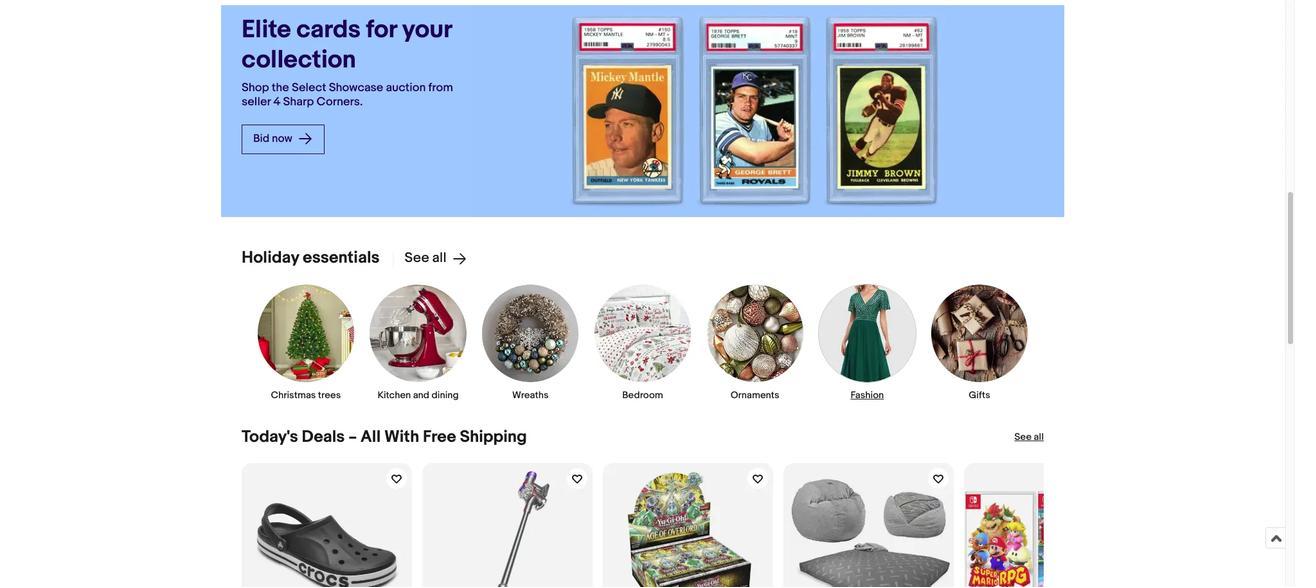 Task type: describe. For each thing, give the bounding box(es) containing it.
fashion
[[851, 390, 884, 402]]

holiday essentials
[[242, 248, 380, 268]]

seller
[[242, 95, 271, 109]]

elite cards for your collection shop the select showcase auction from seller 4 sharp corners.
[[242, 15, 453, 109]]

dining
[[432, 390, 459, 402]]

kitchen
[[378, 390, 411, 402]]

all for today's deals – all with free shipping
[[1034, 432, 1044, 444]]

corners.
[[317, 95, 363, 109]]

with
[[385, 428, 419, 448]]

see all for holiday essentials
[[405, 250, 447, 267]]

christmas
[[271, 390, 316, 402]]

kitchen and dining
[[378, 390, 459, 402]]

elite
[[242, 15, 291, 45]]

today's
[[242, 428, 298, 448]]

gifts link
[[931, 284, 1029, 402]]

your
[[402, 15, 452, 45]]

bedroom
[[622, 390, 663, 402]]

the
[[272, 81, 289, 95]]

see all for today's deals – all with free shipping
[[1015, 432, 1044, 444]]

bid now link
[[242, 125, 325, 154]]

bid now
[[253, 132, 295, 145]]

from
[[428, 81, 453, 95]]

select
[[292, 81, 326, 95]]

auction
[[386, 81, 426, 95]]

fashion link
[[819, 284, 917, 402]]

all for holiday essentials
[[432, 250, 447, 267]]

christmas trees
[[271, 390, 341, 402]]

for
[[366, 15, 397, 45]]

wreaths link
[[482, 284, 580, 402]]

trees
[[318, 390, 341, 402]]



Task type: locate. For each thing, give the bounding box(es) containing it.
ornaments link
[[706, 284, 804, 402]]

1 horizontal spatial see all link
[[1015, 432, 1044, 444]]

showcase
[[329, 81, 383, 95]]

shop
[[242, 81, 269, 95]]

1 vertical spatial see
[[1015, 432, 1032, 444]]

–
[[349, 428, 357, 448]]

and
[[413, 390, 430, 402]]

see all link
[[393, 250, 467, 267], [1015, 432, 1044, 444]]

all
[[361, 428, 381, 448]]

holiday essentials link
[[242, 248, 380, 268]]

see for today's deals – all with free shipping
[[1015, 432, 1032, 444]]

see all link for holiday essentials
[[393, 250, 467, 267]]

holiday
[[242, 248, 299, 268]]

see for holiday essentials
[[405, 250, 429, 267]]

deals
[[302, 428, 345, 448]]

1 vertical spatial all
[[1034, 432, 1044, 444]]

1 horizontal spatial see all
[[1015, 432, 1044, 444]]

1 vertical spatial see all
[[1015, 432, 1044, 444]]

0 horizontal spatial see all
[[405, 250, 447, 267]]

1 horizontal spatial all
[[1034, 432, 1044, 444]]

0 vertical spatial see all link
[[393, 250, 467, 267]]

all
[[432, 250, 447, 267], [1034, 432, 1044, 444]]

ornaments
[[731, 390, 780, 402]]

free
[[423, 428, 456, 448]]

elite cards for your collection link
[[242, 15, 455, 76]]

0 horizontal spatial see all link
[[393, 250, 467, 267]]

kitchen and dining link
[[369, 284, 467, 402]]

1 horizontal spatial see
[[1015, 432, 1032, 444]]

collection
[[242, 45, 356, 75]]

wreaths
[[512, 390, 549, 402]]

bid
[[253, 132, 270, 145]]

0 horizontal spatial see
[[405, 250, 429, 267]]

sharp
[[283, 95, 314, 109]]

shipping
[[460, 428, 527, 448]]

0 vertical spatial see all
[[405, 250, 447, 267]]

see
[[405, 250, 429, 267], [1015, 432, 1032, 444]]

now
[[272, 132, 292, 145]]

essentials
[[303, 248, 380, 268]]

0 horizontal spatial all
[[432, 250, 447, 267]]

1 vertical spatial see all link
[[1015, 432, 1044, 444]]

cards
[[297, 15, 361, 45]]

today's deals – all with free shipping link
[[242, 428, 527, 448]]

bedroom link
[[594, 284, 692, 402]]

see all link for today's deals – all with free shipping
[[1015, 432, 1044, 444]]

today's deals – all with free shipping
[[242, 428, 527, 448]]

gifts
[[969, 390, 991, 402]]

0 vertical spatial all
[[432, 250, 447, 267]]

christmas trees link
[[257, 284, 355, 402]]

see all
[[405, 250, 447, 267], [1015, 432, 1044, 444]]

4
[[273, 95, 281, 109]]

0 vertical spatial see
[[405, 250, 429, 267]]



Task type: vqa. For each thing, say whether or not it's contained in the screenshot.
Return corresponding to Return shipping
no



